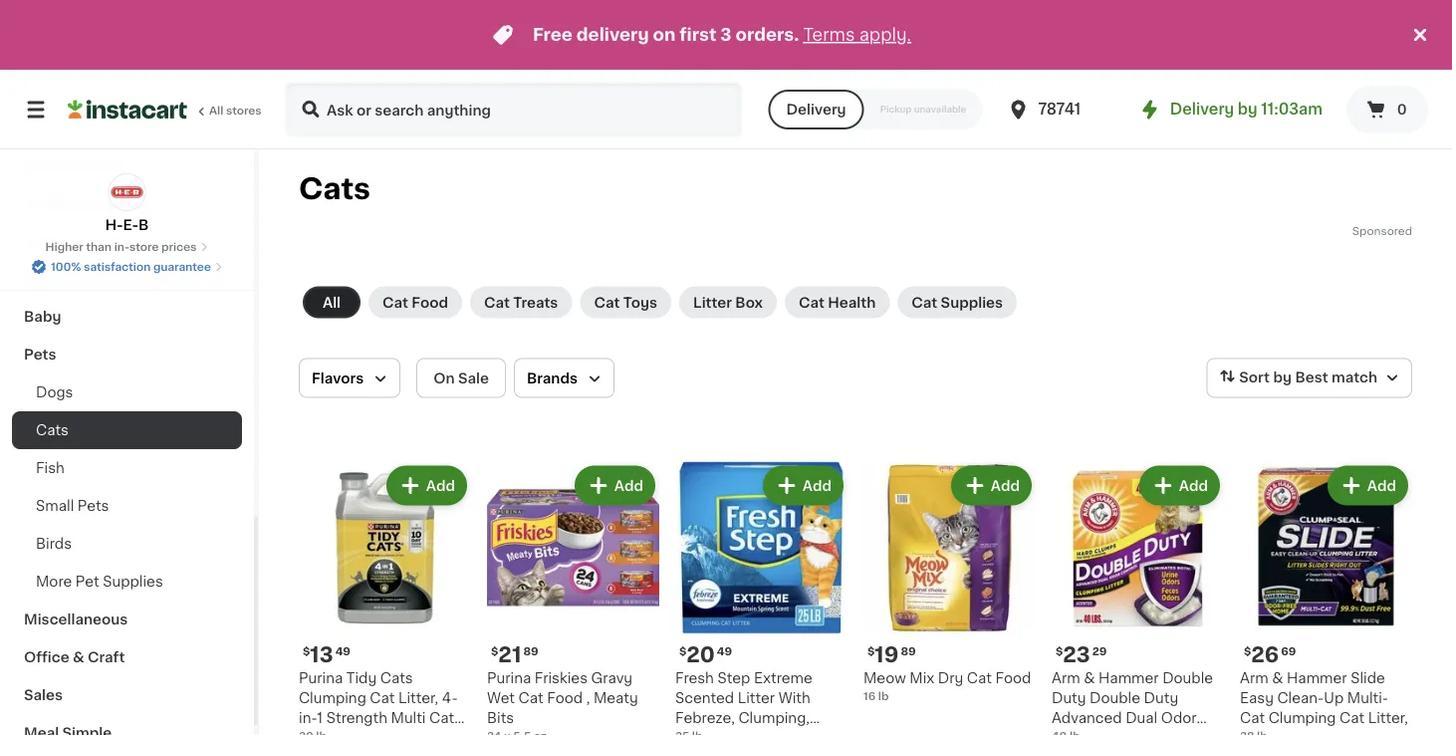 Task type: describe. For each thing, give the bounding box(es) containing it.
19
[[875, 644, 899, 665]]

cat health
[[799, 295, 876, 309]]

$ 19 89
[[868, 644, 916, 665]]

up
[[1324, 691, 1344, 705]]

$ for 23
[[1056, 645, 1063, 656]]

personal
[[24, 158, 87, 172]]

add button for 26
[[1329, 468, 1406, 503]]

litter box link
[[679, 286, 777, 318]]

$ 23 29
[[1056, 644, 1107, 665]]

add for 19
[[991, 479, 1020, 493]]

0 vertical spatial pets
[[24, 348, 56, 362]]

gift
[[81, 272, 109, 286]]

$ for 19
[[868, 645, 875, 656]]

& for arm & hammer slide easy clean-up multi- cat clumping cat litter,
[[1272, 671, 1283, 685]]

multi-
[[1347, 691, 1388, 705]]

prices
[[161, 242, 197, 252]]

2 duty from the left
[[1144, 691, 1178, 705]]

free delivery on first 3 orders. terms apply.
[[533, 26, 911, 43]]

brands button
[[514, 358, 615, 398]]

product group containing 21
[[487, 462, 659, 735]]

terms
[[803, 26, 855, 43]]

cats inside purina tidy cats clumping cat litter, 4- in-1 strength multi cat litter
[[380, 671, 413, 685]]

litter inside purina tidy cats clumping cat litter, 4- in-1 strength multi cat litter
[[299, 731, 336, 735]]

clumping inside arm & hammer slide easy clean-up multi- cat clumping cat litter,
[[1269, 711, 1336, 725]]

cat inside meow mix dry cat food 16 lb
[[967, 671, 992, 685]]

all for all stores
[[209, 105, 223, 116]]

cat right health
[[912, 295, 937, 309]]

add button for 20
[[765, 468, 842, 503]]

party
[[24, 272, 63, 286]]

small pets
[[36, 499, 109, 513]]

pet
[[76, 575, 99, 589]]

$ for 20
[[679, 645, 687, 656]]

step
[[718, 671, 750, 685]]

& for party & gift supplies
[[66, 272, 78, 286]]

free
[[533, 26, 573, 43]]

small
[[36, 499, 74, 513]]

clumping,
[[739, 711, 810, 725]]

meow
[[864, 671, 906, 685]]

slide
[[1351, 671, 1385, 685]]

flavors
[[312, 371, 364, 385]]

3
[[720, 26, 732, 43]]

dogs
[[36, 385, 73, 399]]

litter, inside arm & hammer slide easy clean-up multi- cat clumping cat litter,
[[1368, 711, 1408, 725]]

$ for 26
[[1244, 645, 1251, 656]]

21
[[498, 644, 521, 665]]

craft
[[88, 650, 125, 664]]

match
[[1332, 370, 1377, 384]]

sales link
[[12, 676, 242, 714]]

birds link
[[12, 525, 242, 563]]

higher than in-store prices link
[[45, 239, 209, 255]]

cat health link
[[785, 286, 890, 318]]

meow mix dry cat food 16 lb
[[864, 671, 1031, 701]]

product group containing 20
[[675, 462, 848, 735]]

personal care link
[[12, 146, 242, 184]]

cat treats
[[484, 295, 558, 309]]

mountain
[[675, 731, 741, 735]]

satisfaction
[[84, 261, 151, 272]]

h-e-b link
[[105, 173, 149, 235]]

0 horizontal spatial cats
[[36, 423, 69, 437]]

hammer for 23
[[1099, 671, 1159, 685]]

$ for 13
[[303, 645, 310, 656]]

hammer for 26
[[1287, 671, 1347, 685]]

friskies
[[535, 671, 588, 685]]

more pet supplies link
[[12, 563, 242, 601]]

product group containing 19
[[864, 462, 1036, 704]]

fish link
[[12, 449, 242, 487]]

supplies inside cat supplies link
[[941, 295, 1003, 309]]

floral link
[[12, 222, 242, 260]]

small pets link
[[12, 487, 242, 525]]

on sale
[[433, 371, 489, 385]]

more pet supplies
[[36, 575, 163, 589]]

78741 button
[[1006, 82, 1126, 137]]

cat supplies link
[[898, 286, 1017, 318]]

1 vertical spatial pets
[[78, 499, 109, 513]]

all for all
[[323, 295, 341, 309]]

multi
[[391, 711, 426, 725]]

fresh
[[675, 671, 714, 685]]

spo
[[1352, 225, 1374, 236]]

$ for 21
[[491, 645, 498, 656]]

litter box
[[693, 295, 763, 309]]

78741
[[1038, 102, 1081, 117]]

food inside "link"
[[412, 295, 448, 309]]

delivery for delivery
[[786, 103, 846, 117]]

party & gift supplies link
[[12, 260, 242, 298]]

delivery button
[[768, 90, 864, 129]]

arm & hammer slide easy clean-up multi- cat clumping cat litter,
[[1240, 671, 1408, 725]]

89 for 21
[[523, 645, 539, 656]]

$ 21 89
[[491, 644, 539, 665]]

sort by
[[1239, 370, 1292, 384]]

stores
[[226, 105, 262, 116]]

best
[[1295, 370, 1328, 384]]

add for 20
[[803, 479, 832, 493]]

0 horizontal spatial in-
[[114, 242, 129, 252]]

supplies inside 'kitchen supplies' link
[[83, 196, 145, 210]]

clumping inside purina tidy cats clumping cat litter, 4- in-1 strength multi cat litter
[[299, 691, 366, 705]]

add for 13
[[426, 479, 455, 493]]

than
[[86, 242, 112, 252]]

party & gift supplies
[[24, 272, 174, 286]]

higher
[[45, 242, 83, 252]]

advanced
[[1052, 711, 1122, 725]]

by for sort
[[1273, 370, 1292, 384]]

29
[[1092, 645, 1107, 656]]

add button for 21
[[576, 468, 653, 503]]

nsored
[[1374, 225, 1412, 236]]

cat down tidy
[[370, 691, 395, 705]]

on
[[433, 371, 455, 385]]

49 for 20
[[717, 645, 732, 656]]

Best match Sort by field
[[1206, 358, 1412, 398]]

b
[[138, 218, 149, 232]]

office
[[24, 650, 69, 664]]

Search field
[[287, 84, 741, 135]]

kitchen
[[24, 196, 80, 210]]

orders.
[[736, 26, 799, 43]]

cat food
[[382, 295, 448, 309]]



Task type: locate. For each thing, give the bounding box(es) containing it.
0 horizontal spatial clumping
[[299, 691, 366, 705]]

0 horizontal spatial pets
[[24, 348, 56, 362]]

$ inside $ 13 49
[[303, 645, 310, 656]]

scented
[[675, 691, 734, 705]]

0 vertical spatial double
[[1162, 671, 1213, 685]]

delivery left 11:03am at right
[[1170, 102, 1234, 117]]

by right sort in the right of the page
[[1273, 370, 1292, 384]]

0 horizontal spatial hammer
[[1099, 671, 1159, 685]]

1 horizontal spatial pets
[[78, 499, 109, 513]]

89 right 21 on the bottom left of the page
[[523, 645, 539, 656]]

1 vertical spatial cats
[[36, 423, 69, 437]]

delivery by 11:03am
[[1170, 102, 1323, 117]]

2 horizontal spatial food
[[996, 671, 1031, 685]]

arm inside arm & hammer double duty double duty advanced dual odor control scen
[[1052, 671, 1080, 685]]

in- up 100% satisfaction guarantee button
[[114, 242, 129, 252]]

supplies inside more pet supplies link
[[103, 575, 163, 589]]

lb
[[878, 690, 889, 701]]

11:03am
[[1261, 102, 1323, 117]]

1 vertical spatial litter,
[[1368, 711, 1408, 725]]

0 vertical spatial clumping
[[299, 691, 366, 705]]

3 $ from the left
[[679, 645, 687, 656]]

food inside purina friskies gravy wet cat food , meaty bits
[[547, 691, 583, 705]]

all link
[[303, 286, 361, 318]]

personal care
[[24, 158, 125, 172]]

cats link
[[12, 411, 242, 449]]

0 vertical spatial cats
[[299, 175, 371, 203]]

hammer inside arm & hammer slide easy clean-up multi- cat clumping cat litter,
[[1287, 671, 1347, 685]]

supplies
[[83, 196, 145, 210], [112, 272, 174, 286], [941, 295, 1003, 309], [103, 575, 163, 589]]

49
[[335, 645, 351, 656], [717, 645, 732, 656]]

kitchen supplies link
[[12, 184, 242, 222]]

2 vertical spatial litter
[[299, 731, 336, 735]]

0 horizontal spatial 89
[[523, 645, 539, 656]]

& down $ 23 29
[[1084, 671, 1095, 685]]

dry
[[938, 671, 963, 685]]

clean-
[[1277, 691, 1324, 705]]

20
[[687, 644, 715, 665]]

2 horizontal spatial cats
[[380, 671, 413, 685]]

cat left treats
[[484, 295, 510, 309]]

best match
[[1295, 370, 1377, 384]]

5 product group from the left
[[1052, 462, 1224, 735]]

0 horizontal spatial purina
[[299, 671, 343, 685]]

1 vertical spatial clumping
[[1269, 711, 1336, 725]]

food right dry
[[996, 671, 1031, 685]]

1 horizontal spatial cats
[[299, 175, 371, 203]]

1 vertical spatial double
[[1090, 691, 1140, 705]]

1 add button from the left
[[388, 468, 465, 503]]

double up odor
[[1162, 671, 1213, 685]]

arm for 23
[[1052, 671, 1080, 685]]

duty up odor
[[1144, 691, 1178, 705]]

purina for 21
[[487, 671, 531, 685]]

0 horizontal spatial duty
[[1052, 691, 1086, 705]]

4 $ from the left
[[868, 645, 875, 656]]

$ inside the $ 19 89
[[868, 645, 875, 656]]

arm
[[1052, 671, 1080, 685], [1240, 671, 1269, 685]]

all stores
[[209, 105, 262, 116]]

$ inside $ 23 29
[[1056, 645, 1063, 656]]

hammer down 29
[[1099, 671, 1159, 685]]

litter up the clumping,
[[738, 691, 775, 705]]

mix
[[910, 671, 935, 685]]

3 add from the left
[[803, 479, 832, 493]]

purina up wet
[[487, 671, 531, 685]]

h-e-b logo image
[[108, 173, 146, 211]]

food down friskies
[[547, 691, 583, 705]]

box
[[735, 295, 763, 309]]

2 hammer from the left
[[1287, 671, 1347, 685]]

& for arm & hammer double duty double duty advanced dual odor control scen
[[1084, 671, 1095, 685]]

in- inside purina tidy cats clumping cat litter, 4- in-1 strength multi cat litter
[[299, 711, 317, 725]]

pets down baby
[[24, 348, 56, 362]]

0 horizontal spatial delivery
[[786, 103, 846, 117]]

16
[[864, 690, 876, 701]]

& left gift
[[66, 272, 78, 286]]

all stores link
[[68, 82, 263, 137]]

5 $ from the left
[[1056, 645, 1063, 656]]

1 horizontal spatial hammer
[[1287, 671, 1347, 685]]

cat down 4-
[[429, 711, 454, 725]]

add for 21
[[614, 479, 643, 493]]

0 vertical spatial litter,
[[398, 691, 438, 705]]

litter, down multi-
[[1368, 711, 1408, 725]]

89 inside the $ 19 89
[[901, 645, 916, 656]]

1 horizontal spatial delivery
[[1170, 102, 1234, 117]]

2 $ from the left
[[491, 645, 498, 656]]

2 purina from the left
[[487, 671, 531, 685]]

&
[[66, 272, 78, 286], [73, 650, 84, 664], [1084, 671, 1095, 685], [1272, 671, 1283, 685]]

1
[[317, 711, 323, 725]]

more
[[36, 575, 72, 589]]

2 add button from the left
[[576, 468, 653, 503]]

1 vertical spatial by
[[1273, 370, 1292, 384]]

6 $ from the left
[[1244, 645, 1251, 656]]

1 product group from the left
[[299, 462, 471, 735]]

by
[[1238, 102, 1258, 117], [1273, 370, 1292, 384]]

1 horizontal spatial by
[[1273, 370, 1292, 384]]

cats
[[299, 175, 371, 203], [36, 423, 69, 437], [380, 671, 413, 685]]

0 horizontal spatial 49
[[335, 645, 351, 656]]

duty
[[1052, 691, 1086, 705], [1144, 691, 1178, 705]]

3 product group from the left
[[675, 462, 848, 735]]

6 add from the left
[[1367, 479, 1396, 493]]

litter down 1
[[299, 731, 336, 735]]

pets right small
[[78, 499, 109, 513]]

1 add from the left
[[426, 479, 455, 493]]

1 arm from the left
[[1052, 671, 1080, 685]]

miscellaneous
[[24, 613, 128, 626]]

1 hammer from the left
[[1099, 671, 1159, 685]]

by left 11:03am at right
[[1238, 102, 1258, 117]]

food up on
[[412, 295, 448, 309]]

strength
[[326, 711, 387, 725]]

1 horizontal spatial arm
[[1240, 671, 1269, 685]]

e-
[[123, 218, 138, 232]]

5 add button from the left
[[1141, 468, 1218, 503]]

26
[[1251, 644, 1279, 665]]

in- left 'strength' at the bottom left
[[299, 711, 317, 725]]

1 horizontal spatial 49
[[717, 645, 732, 656]]

litter left box
[[693, 295, 732, 309]]

$ inside '$ 21 89'
[[491, 645, 498, 656]]

purina down "13"
[[299, 671, 343, 685]]

double up the dual
[[1090, 691, 1140, 705]]

& down $ 26 69
[[1272, 671, 1283, 685]]

cat left toys
[[594, 295, 620, 309]]

cat inside purina friskies gravy wet cat food , meaty bits
[[518, 691, 544, 705]]

2 vertical spatial cats
[[380, 671, 413, 685]]

arm up easy
[[1240, 671, 1269, 685]]

1 horizontal spatial in-
[[299, 711, 317, 725]]

guarantee
[[153, 261, 211, 272]]

add button for 13
[[388, 468, 465, 503]]

2 49 from the left
[[717, 645, 732, 656]]

,
[[586, 691, 590, 705]]

purina inside purina tidy cats clumping cat litter, 4- in-1 strength multi cat litter
[[299, 671, 343, 685]]

1 vertical spatial litter
[[738, 691, 775, 705]]

cat down multi-
[[1340, 711, 1365, 725]]

100% satisfaction guarantee button
[[31, 255, 223, 275]]

5 add from the left
[[1179, 479, 1208, 493]]

1 horizontal spatial all
[[323, 295, 341, 309]]

food inside meow mix dry cat food 16 lb
[[996, 671, 1031, 685]]

23
[[1063, 644, 1090, 665]]

4 add button from the left
[[953, 468, 1030, 503]]

0 horizontal spatial food
[[412, 295, 448, 309]]

add for 23
[[1179, 479, 1208, 493]]

food
[[412, 295, 448, 309], [996, 671, 1031, 685], [547, 691, 583, 705]]

1 vertical spatial all
[[323, 295, 341, 309]]

6 add button from the left
[[1329, 468, 1406, 503]]

by inside field
[[1273, 370, 1292, 384]]

0 horizontal spatial litter
[[299, 731, 336, 735]]

1 horizontal spatial purina
[[487, 671, 531, 685]]

& inside arm & hammer double duty double duty advanced dual odor control scen
[[1084, 671, 1095, 685]]

higher than in-store prices
[[45, 242, 197, 252]]

0 horizontal spatial double
[[1090, 691, 1140, 705]]

product group containing 13
[[299, 462, 471, 735]]

sales
[[24, 688, 63, 702]]

49 right "13"
[[335, 645, 351, 656]]

first
[[680, 26, 717, 43]]

purina
[[299, 671, 343, 685], [487, 671, 531, 685]]

cat inside 'link'
[[594, 295, 620, 309]]

hammer up clean-
[[1287, 671, 1347, 685]]

all up the flavors
[[323, 295, 341, 309]]

1 horizontal spatial 89
[[901, 645, 916, 656]]

dual
[[1126, 711, 1158, 725]]

0 horizontal spatial all
[[209, 105, 223, 116]]

1 horizontal spatial food
[[547, 691, 583, 705]]

4 product group from the left
[[864, 462, 1036, 704]]

0 vertical spatial all
[[209, 105, 223, 116]]

49 for 13
[[335, 645, 351, 656]]

all
[[209, 105, 223, 116], [323, 295, 341, 309]]

None search field
[[285, 82, 743, 137]]

product group containing 26
[[1240, 462, 1412, 735]]

1 vertical spatial food
[[996, 671, 1031, 685]]

1 vertical spatial in-
[[299, 711, 317, 725]]

control
[[1052, 731, 1104, 735]]

& left craft
[[73, 650, 84, 664]]

89 inside '$ 21 89'
[[523, 645, 539, 656]]

treats
[[513, 295, 558, 309]]

meaty
[[594, 691, 638, 705]]

pets
[[24, 348, 56, 362], [78, 499, 109, 513]]

2 arm from the left
[[1240, 671, 1269, 685]]

2 horizontal spatial litter
[[738, 691, 775, 705]]

cat down easy
[[1240, 711, 1265, 725]]

cat left health
[[799, 295, 825, 309]]

0 horizontal spatial litter,
[[398, 691, 438, 705]]

floral
[[24, 234, 64, 248]]

duty up advanced in the bottom of the page
[[1052, 691, 1086, 705]]

1 49 from the left
[[335, 645, 351, 656]]

apply.
[[859, 26, 911, 43]]

89 right 19
[[901, 645, 916, 656]]

0 horizontal spatial arm
[[1052, 671, 1080, 685]]

add button
[[388, 468, 465, 503], [576, 468, 653, 503], [765, 468, 842, 503], [953, 468, 1030, 503], [1141, 468, 1218, 503], [1329, 468, 1406, 503]]

baby
[[24, 310, 61, 324]]

dogs link
[[12, 374, 242, 411]]

tidy
[[346, 671, 377, 685]]

add button for 23
[[1141, 468, 1218, 503]]

6 product group from the left
[[1240, 462, 1412, 735]]

49 inside $ 20 49
[[717, 645, 732, 656]]

h-
[[105, 218, 123, 232]]

flavors button
[[299, 358, 401, 398]]

kitchen supplies
[[24, 196, 145, 210]]

0
[[1397, 103, 1407, 117]]

cat treats link
[[470, 286, 572, 318]]

49 inside $ 13 49
[[335, 645, 351, 656]]

& inside arm & hammer slide easy clean-up multi- cat clumping cat litter,
[[1272, 671, 1283, 685]]

arm & hammer double duty double duty advanced dual odor control scen
[[1052, 671, 1213, 735]]

delivery
[[577, 26, 649, 43]]

2 vertical spatial food
[[547, 691, 583, 705]]

arm for 26
[[1240, 671, 1269, 685]]

2 89 from the left
[[901, 645, 916, 656]]

1 horizontal spatial litter
[[693, 295, 732, 309]]

cat right "all" link
[[382, 295, 408, 309]]

store
[[129, 242, 159, 252]]

delivery down 'terms'
[[786, 103, 846, 117]]

all left stores
[[209, 105, 223, 116]]

litter, up multi
[[398, 691, 438, 705]]

arm down 23
[[1052, 671, 1080, 685]]

with
[[779, 691, 810, 705]]

clumping
[[299, 691, 366, 705], [1269, 711, 1336, 725]]

litter, inside purina tidy cats clumping cat litter, 4- in-1 strength multi cat litter
[[398, 691, 438, 705]]

49 right the 20
[[717, 645, 732, 656]]

0 vertical spatial food
[[412, 295, 448, 309]]

0 vertical spatial in-
[[114, 242, 129, 252]]

1 horizontal spatial duty
[[1144, 691, 1178, 705]]

0 horizontal spatial by
[[1238, 102, 1258, 117]]

$ inside $ 26 69
[[1244, 645, 1251, 656]]

1 horizontal spatial clumping
[[1269, 711, 1336, 725]]

& for office & craft
[[73, 650, 84, 664]]

1 duty from the left
[[1052, 691, 1086, 705]]

cat right wet
[[518, 691, 544, 705]]

add for 26
[[1367, 479, 1396, 493]]

supplies inside party & gift supplies link
[[112, 272, 174, 286]]

delivery inside button
[[786, 103, 846, 117]]

extreme
[[754, 671, 813, 685]]

instacart logo image
[[68, 98, 187, 122]]

4-
[[442, 691, 458, 705]]

by for delivery
[[1238, 102, 1258, 117]]

1 horizontal spatial double
[[1162, 671, 1213, 685]]

fish
[[36, 461, 65, 475]]

office & craft
[[24, 650, 125, 664]]

hammer inside arm & hammer double duty double duty advanced dual odor control scen
[[1099, 671, 1159, 685]]

in-
[[114, 242, 129, 252], [299, 711, 317, 725]]

2 add from the left
[[614, 479, 643, 493]]

service type group
[[768, 90, 982, 129]]

add button for 19
[[953, 468, 1030, 503]]

delivery for delivery by 11:03am
[[1170, 102, 1234, 117]]

clumping up 1
[[299, 691, 366, 705]]

1 horizontal spatial litter,
[[1368, 711, 1408, 725]]

purina for 13
[[299, 671, 343, 685]]

product group
[[299, 462, 471, 735], [487, 462, 659, 735], [675, 462, 848, 735], [864, 462, 1036, 704], [1052, 462, 1224, 735], [1240, 462, 1412, 735]]

$ 13 49
[[303, 644, 351, 665]]

litter inside fresh step extreme scented litter with febreze, clumping, mountain spring
[[738, 691, 775, 705]]

clumping down clean-
[[1269, 711, 1336, 725]]

0 vertical spatial litter
[[693, 295, 732, 309]]

limited time offer region
[[0, 0, 1408, 70]]

$ inside $ 20 49
[[679, 645, 687, 656]]

cat right dry
[[967, 671, 992, 685]]

sale
[[458, 371, 489, 385]]

89 for 19
[[901, 645, 916, 656]]

h-e-b
[[105, 218, 149, 232]]

product group containing 23
[[1052, 462, 1224, 735]]

odor
[[1161, 711, 1197, 725]]

0 vertical spatial by
[[1238, 102, 1258, 117]]

purina inside purina friskies gravy wet cat food , meaty bits
[[487, 671, 531, 685]]

100%
[[51, 261, 81, 272]]

2 product group from the left
[[487, 462, 659, 735]]

1 purina from the left
[[299, 671, 343, 685]]

3 add button from the left
[[765, 468, 842, 503]]

arm inside arm & hammer slide easy clean-up multi- cat clumping cat litter,
[[1240, 671, 1269, 685]]

1 $ from the left
[[303, 645, 310, 656]]

4 add from the left
[[991, 479, 1020, 493]]

cat toys
[[594, 295, 657, 309]]

1 89 from the left
[[523, 645, 539, 656]]

baby link
[[12, 298, 242, 336]]

add
[[426, 479, 455, 493], [614, 479, 643, 493], [803, 479, 832, 493], [991, 479, 1020, 493], [1179, 479, 1208, 493], [1367, 479, 1396, 493]]



Task type: vqa. For each thing, say whether or not it's contained in the screenshot.


